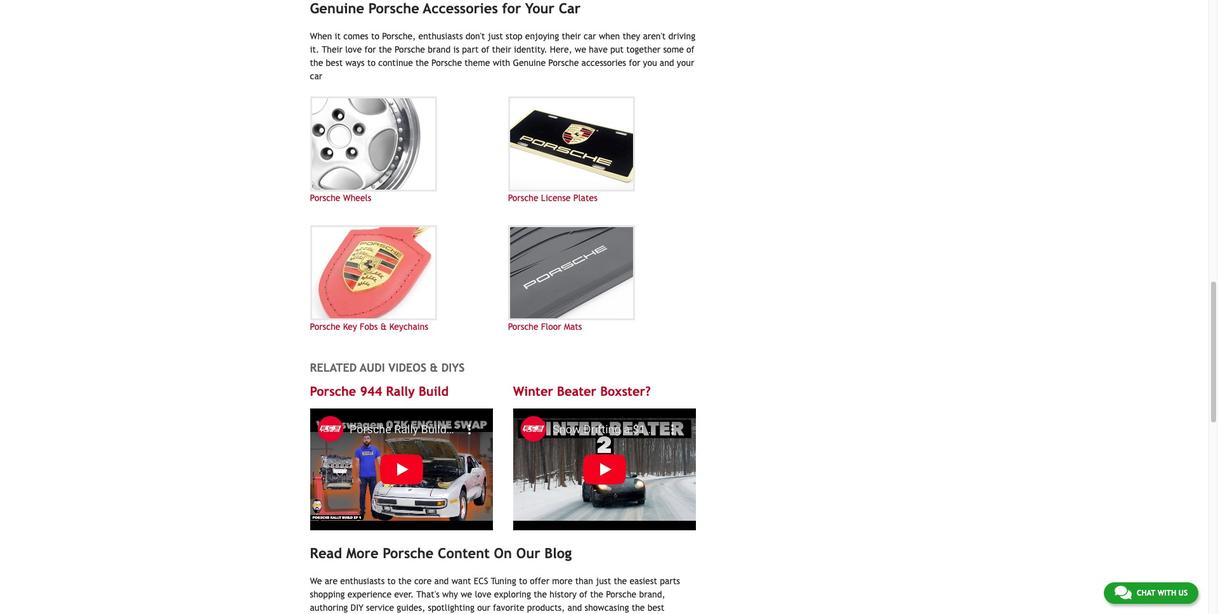 Task type: describe. For each thing, give the bounding box(es) containing it.
parts
[[660, 577, 681, 587]]

some
[[664, 44, 684, 54]]

more
[[346, 546, 379, 562]]

brand,
[[640, 590, 666, 600]]

our
[[517, 546, 541, 562]]

it.
[[310, 44, 319, 54]]

comes
[[344, 31, 369, 41]]

don't
[[466, 31, 485, 41]]

porsche license plates image
[[508, 96, 635, 191]]

authoring
[[310, 603, 348, 613]]

comments image
[[1115, 585, 1133, 601]]

spotlighting
[[428, 603, 475, 613]]

your
[[677, 58, 695, 68]]

have
[[589, 44, 608, 54]]

0 horizontal spatial of
[[482, 44, 490, 54]]

chat with us
[[1138, 589, 1188, 598]]

the down it.
[[310, 58, 323, 68]]

stop
[[506, 31, 523, 41]]

2 horizontal spatial of
[[687, 44, 695, 54]]

enthusiasts inside when it comes to porsche, enthusiasts don't just stop enjoying their car when they aren't driving it. their love for the porsche brand is part of their identity. here, we have put together some of the best ways to continue the porsche theme with genuine porsche accessories for you and your car
[[419, 31, 463, 41]]

the up ever.
[[399, 577, 412, 587]]

mats
[[564, 322, 583, 332]]

just inside we are enthusiasts to the core and want ecs tuning to offer more than just the easiest parts shopping experience ever. that's why we love exploring the history of the porsche brand, authoring diy service guides, spotlighting our favorite products, and showcasing the be
[[596, 577, 612, 587]]

diy
[[351, 603, 364, 613]]

porsche floor mats link
[[508, 225, 696, 334]]

on
[[494, 546, 512, 562]]

products,
[[527, 603, 565, 613]]

0 horizontal spatial for
[[365, 44, 376, 54]]

when
[[599, 31, 620, 41]]

porsche key fobs & keychains image
[[310, 225, 437, 320]]

identity.
[[514, 44, 548, 54]]

part
[[462, 44, 479, 54]]

than
[[576, 577, 594, 587]]

build
[[419, 384, 449, 399]]

brand
[[428, 44, 451, 54]]

plates
[[574, 193, 598, 203]]

related audi videos & diys
[[310, 361, 465, 374]]

wheels
[[343, 193, 372, 203]]

chat
[[1138, 589, 1156, 598]]

when
[[310, 31, 332, 41]]

they
[[623, 31, 641, 41]]

ever.
[[394, 590, 414, 600]]

winter beater boxster? link
[[513, 384, 651, 399]]

porsche floor mats image
[[508, 225, 635, 320]]

1 vertical spatial for
[[629, 58, 641, 68]]

porsche wheels link
[[310, 96, 498, 205]]

is
[[454, 44, 460, 54]]

porsche inside we are enthusiasts to the core and want ecs tuning to offer more than just the easiest parts shopping experience ever. that's why we love exploring the history of the porsche brand, authoring diy service guides, spotlighting our favorite products, and showcasing the be
[[606, 590, 637, 600]]

core
[[414, 577, 432, 587]]

it
[[335, 31, 341, 41]]

read more porsche content on our blog
[[310, 546, 572, 562]]

love inside when it comes to porsche, enthusiasts don't just stop enjoying their car when they aren't driving it. their love for the porsche brand is part of their identity. here, we have put together some of the best ways to continue the porsche theme with genuine porsche accessories for you and your car
[[345, 44, 362, 54]]

chat with us link
[[1105, 583, 1199, 604]]

showcasing
[[585, 603, 629, 613]]

videos
[[389, 361, 427, 374]]

porsche down here,
[[549, 58, 579, 68]]

why
[[443, 590, 458, 600]]

the down offer
[[534, 590, 547, 600]]

keychains
[[390, 322, 429, 332]]

0 vertical spatial car
[[584, 31, 597, 41]]

of inside we are enthusiasts to the core and want ecs tuning to offer more than just the easiest parts shopping experience ever. that's why we love exploring the history of the porsche brand, authoring diy service guides, spotlighting our favorite products, and showcasing the be
[[580, 590, 588, 600]]

together
[[627, 44, 661, 54]]

0 vertical spatial their
[[562, 31, 581, 41]]

porsche 944 rally build link
[[310, 384, 449, 399]]

offer
[[530, 577, 550, 587]]

beater
[[557, 384, 597, 399]]

the down brand on the left of the page
[[416, 58, 429, 68]]

and inside when it comes to porsche, enthusiasts don't just stop enjoying their car when they aren't driving it. their love for the porsche brand is part of their identity. here, we have put together some of the best ways to continue the porsche theme with genuine porsche accessories for you and your car
[[660, 58, 675, 68]]

diys
[[442, 361, 465, 374]]

accessories
[[582, 58, 627, 68]]

ecs
[[474, 577, 488, 587]]

our
[[478, 603, 491, 613]]

love inside we are enthusiasts to the core and want ecs tuning to offer more than just the easiest parts shopping experience ever. that's why we love exploring the history of the porsche brand, authoring diy service guides, spotlighting our favorite products, and showcasing the be
[[475, 590, 492, 600]]

want
[[452, 577, 471, 587]]

you
[[643, 58, 657, 68]]



Task type: vqa. For each thing, say whether or not it's contained in the screenshot.
caret up Image
no



Task type: locate. For each thing, give the bounding box(es) containing it.
for left you
[[629, 58, 641, 68]]

0 vertical spatial &
[[381, 322, 387, 332]]

guides,
[[397, 603, 426, 613]]

with inside when it comes to porsche, enthusiasts don't just stop enjoying their car when they aren't driving it. their love for the porsche brand is part of their identity. here, we have put together some of the best ways to continue the porsche theme with genuine porsche accessories for you and your car
[[493, 58, 511, 68]]

winter
[[513, 384, 554, 399]]

us
[[1179, 589, 1188, 598]]

we left have
[[575, 44, 587, 54]]

blog
[[545, 546, 572, 562]]

for
[[365, 44, 376, 54], [629, 58, 641, 68]]

experience
[[348, 590, 392, 600]]

1 vertical spatial their
[[492, 44, 512, 54]]

1 horizontal spatial of
[[580, 590, 588, 600]]

read
[[310, 546, 342, 562]]

rally
[[386, 384, 415, 399]]

0 horizontal spatial enthusiasts
[[340, 577, 385, 587]]

1 horizontal spatial &
[[430, 361, 438, 374]]

just inside when it comes to porsche, enthusiasts don't just stop enjoying their car when they aren't driving it. their love for the porsche brand is part of their identity. here, we have put together some of the best ways to continue the porsche theme with genuine porsche accessories for you and your car
[[488, 31, 503, 41]]

car down it.
[[310, 71, 323, 81]]

& for fobs
[[381, 322, 387, 332]]

car up have
[[584, 31, 597, 41]]

porsche left the license
[[508, 193, 539, 203]]

porsche left wheels at the left top of page
[[310, 193, 341, 203]]

and
[[660, 58, 675, 68], [435, 577, 449, 587], [568, 603, 582, 613]]

to right ways
[[368, 58, 376, 68]]

0 vertical spatial we
[[575, 44, 587, 54]]

1 horizontal spatial with
[[1158, 589, 1177, 598]]

porsche license plates
[[508, 193, 598, 203]]

we inside when it comes to porsche, enthusiasts don't just stop enjoying their car when they aren't driving it. their love for the porsche brand is part of their identity. here, we have put together some of the best ways to continue the porsche theme with genuine porsche accessories for you and your car
[[575, 44, 587, 54]]

0 vertical spatial and
[[660, 58, 675, 68]]

when it comes to porsche, enthusiasts don't just stop enjoying their car when they aren't driving it. their love for the porsche brand is part of their identity. here, we have put together some of the best ways to continue the porsche theme with genuine porsche accessories for you and your car
[[310, 31, 696, 81]]

to left offer
[[519, 577, 528, 587]]

944
[[360, 384, 383, 399]]

porsche 944 rally build
[[310, 384, 449, 399]]

1 horizontal spatial car
[[584, 31, 597, 41]]

& right fobs
[[381, 322, 387, 332]]

1 horizontal spatial enthusiasts
[[419, 31, 463, 41]]

best
[[326, 58, 343, 68]]

fobs
[[360, 322, 378, 332]]

porsche license plates link
[[508, 96, 696, 205]]

porsche key fobs & keychains link
[[310, 225, 498, 334]]

more
[[553, 577, 573, 587]]

of up your
[[687, 44, 695, 54]]

& left diys
[[430, 361, 438, 374]]

1 horizontal spatial their
[[562, 31, 581, 41]]

1 vertical spatial just
[[596, 577, 612, 587]]

winter beater boxster?
[[513, 384, 651, 399]]

content
[[438, 546, 490, 562]]

0 vertical spatial with
[[493, 58, 511, 68]]

2 horizontal spatial and
[[660, 58, 675, 68]]

are
[[325, 577, 338, 587]]

porsche down related
[[310, 384, 356, 399]]

their
[[562, 31, 581, 41], [492, 44, 512, 54]]

we are enthusiasts to the core and want ecs tuning to offer more than just the easiest parts shopping experience ever. that's why we love exploring the history of the porsche brand, authoring diy service guides, spotlighting our favorite products, and showcasing the be
[[310, 577, 681, 615]]

and down some
[[660, 58, 675, 68]]

0 horizontal spatial and
[[435, 577, 449, 587]]

1 horizontal spatial for
[[629, 58, 641, 68]]

porsche wheels
[[310, 193, 372, 203]]

enjoying
[[525, 31, 559, 41]]

of down the than
[[580, 590, 588, 600]]

1 vertical spatial we
[[461, 590, 473, 600]]

porsche
[[395, 44, 425, 54], [432, 58, 462, 68], [549, 58, 579, 68], [310, 193, 341, 203], [508, 193, 539, 203], [310, 322, 341, 332], [508, 322, 539, 332], [310, 384, 356, 399], [383, 546, 434, 562], [606, 590, 637, 600]]

2 vertical spatial and
[[568, 603, 582, 613]]

porsche key fobs & keychains
[[310, 322, 429, 332]]

just right the than
[[596, 577, 612, 587]]

we
[[310, 577, 322, 587]]

porsche up core
[[383, 546, 434, 562]]

enthusiasts inside we are enthusiasts to the core and want ecs tuning to offer more than just the easiest parts shopping experience ever. that's why we love exploring the history of the porsche brand, authoring diy service guides, spotlighting our favorite products, and showcasing the be
[[340, 577, 385, 587]]

favorite
[[493, 603, 525, 613]]

love up ways
[[345, 44, 362, 54]]

shopping
[[310, 590, 345, 600]]

& for videos
[[430, 361, 438, 374]]

0 horizontal spatial car
[[310, 71, 323, 81]]

key
[[343, 322, 357, 332]]

with left us
[[1158, 589, 1177, 598]]

to
[[371, 31, 380, 41], [368, 58, 376, 68], [388, 577, 396, 587], [519, 577, 528, 587]]

porsche down porsche,
[[395, 44, 425, 54]]

the
[[379, 44, 392, 54], [310, 58, 323, 68], [416, 58, 429, 68], [399, 577, 412, 587], [614, 577, 627, 587], [534, 590, 547, 600], [591, 590, 604, 600], [632, 603, 645, 613]]

enthusiasts
[[419, 31, 463, 41], [340, 577, 385, 587]]

service
[[366, 603, 394, 613]]

license
[[541, 193, 571, 203]]

porsche,
[[382, 31, 416, 41]]

easiest
[[630, 577, 658, 587]]

love
[[345, 44, 362, 54], [475, 590, 492, 600]]

the left the easiest
[[614, 577, 627, 587]]

0 horizontal spatial just
[[488, 31, 503, 41]]

for down comes
[[365, 44, 376, 54]]

1 vertical spatial &
[[430, 361, 438, 374]]

that's
[[417, 590, 440, 600]]

1 horizontal spatial love
[[475, 590, 492, 600]]

porsche left floor
[[508, 322, 539, 332]]

we down "want"
[[461, 590, 473, 600]]

history
[[550, 590, 577, 600]]

just left stop
[[488, 31, 503, 41]]

related
[[310, 361, 357, 374]]

porsche down brand on the left of the page
[[432, 58, 462, 68]]

0 vertical spatial for
[[365, 44, 376, 54]]

of right part
[[482, 44, 490, 54]]

ways
[[346, 58, 365, 68]]

and down history
[[568, 603, 582, 613]]

0 vertical spatial love
[[345, 44, 362, 54]]

floor
[[541, 322, 562, 332]]

exploring
[[494, 590, 531, 600]]

car
[[584, 31, 597, 41], [310, 71, 323, 81]]

1 vertical spatial love
[[475, 590, 492, 600]]

we inside we are enthusiasts to the core and want ecs tuning to offer more than just the easiest parts shopping experience ever. that's why we love exploring the history of the porsche brand, authoring diy service guides, spotlighting our favorite products, and showcasing the be
[[461, 590, 473, 600]]

1 vertical spatial enthusiasts
[[340, 577, 385, 587]]

tuning
[[491, 577, 517, 587]]

continue
[[379, 58, 413, 68]]

0 horizontal spatial we
[[461, 590, 473, 600]]

to right comes
[[371, 31, 380, 41]]

porsche wheels image
[[310, 96, 437, 191]]

0 horizontal spatial their
[[492, 44, 512, 54]]

enthusiasts up experience
[[340, 577, 385, 587]]

driving
[[669, 31, 696, 41]]

1 horizontal spatial just
[[596, 577, 612, 587]]

porsche left key
[[310, 322, 341, 332]]

love up the our
[[475, 590, 492, 600]]

their up here,
[[562, 31, 581, 41]]

the up showcasing
[[591, 590, 604, 600]]

aren't
[[643, 31, 666, 41]]

here,
[[550, 44, 573, 54]]

with right the theme
[[493, 58, 511, 68]]

1 horizontal spatial and
[[568, 603, 582, 613]]

theme
[[465, 58, 490, 68]]

put
[[611, 44, 624, 54]]

0 horizontal spatial with
[[493, 58, 511, 68]]

1 vertical spatial and
[[435, 577, 449, 587]]

just
[[488, 31, 503, 41], [596, 577, 612, 587]]

and up why
[[435, 577, 449, 587]]

porsche up showcasing
[[606, 590, 637, 600]]

1 vertical spatial car
[[310, 71, 323, 81]]

0 horizontal spatial love
[[345, 44, 362, 54]]

the down brand,
[[632, 603, 645, 613]]

1 horizontal spatial we
[[575, 44, 587, 54]]

enthusiasts up brand on the left of the page
[[419, 31, 463, 41]]

boxster?
[[601, 384, 651, 399]]

0 vertical spatial enthusiasts
[[419, 31, 463, 41]]

1 vertical spatial with
[[1158, 589, 1177, 598]]

the up continue
[[379, 44, 392, 54]]

genuine
[[513, 58, 546, 68]]

with
[[493, 58, 511, 68], [1158, 589, 1177, 598]]

to up ever.
[[388, 577, 396, 587]]

0 vertical spatial just
[[488, 31, 503, 41]]

their
[[322, 44, 343, 54]]

porsche floor mats
[[508, 322, 583, 332]]

their down stop
[[492, 44, 512, 54]]

audi
[[360, 361, 385, 374]]

0 horizontal spatial &
[[381, 322, 387, 332]]



